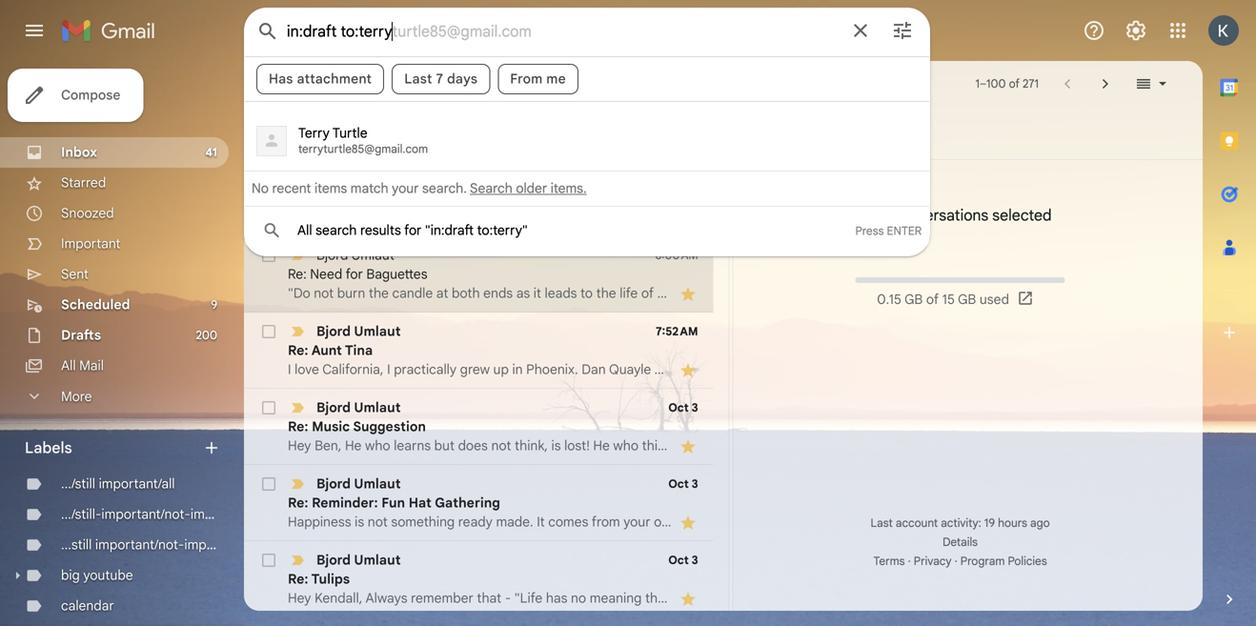 Task type: locate. For each thing, give the bounding box(es) containing it.
tab list
[[1204, 61, 1257, 558]]

re: left music
[[288, 419, 309, 435]]

1 vertical spatial oct
[[669, 477, 689, 492]]

re: need for baguettes
[[288, 266, 428, 283]]

important for ...still important/not-important
[[184, 537, 244, 554]]

1 oct 3 from the top
[[669, 401, 699, 415]]

search
[[470, 180, 513, 197]]

no
[[252, 180, 269, 197], [869, 206, 889, 225]]

oct 3 for suggestion
[[669, 401, 699, 415]]

compose
[[61, 87, 121, 103]]

no conversations selected
[[869, 206, 1053, 225]]

last left 7
[[405, 71, 433, 87]]

oct for suggestion
[[669, 401, 689, 415]]

0 vertical spatial oct
[[669, 401, 689, 415]]

1 horizontal spatial ·
[[955, 555, 958, 569]]

2 re: from the top
[[288, 342, 309, 359]]

re: tulips
[[288, 571, 350, 588]]

big youtube
[[61, 567, 133, 584]]

· down the details
[[955, 555, 958, 569]]

bjord umlaut up reminder:
[[317, 476, 401, 493]]

also
[[1151, 361, 1176, 378]]

umlaut for suggestion
[[354, 400, 401, 416]]

1 vertical spatial no
[[869, 206, 889, 225]]

no inside 'main content'
[[869, 206, 889, 225]]

re: for re: reminder: fun hat gathering
[[288, 495, 309, 512]]

items
[[315, 180, 347, 197]]

1 horizontal spatial for
[[404, 222, 422, 239]]

0 horizontal spatial last
[[405, 71, 433, 87]]

older
[[516, 180, 548, 197]]

policies
[[1008, 555, 1048, 569]]

drafts link
[[61, 327, 101, 344]]

1 horizontal spatial no
[[869, 206, 889, 225]]

1 row from the top
[[244, 160, 714, 237]]

re: left the aunt
[[288, 342, 309, 359]]

bjord
[[317, 247, 348, 264], [317, 323, 351, 340], [317, 400, 351, 416], [317, 476, 351, 493], [317, 552, 351, 569]]

0 vertical spatial important/not-
[[101, 506, 191, 523]]

5 bjord from the top
[[317, 552, 351, 569]]

1 horizontal spatial gb
[[959, 291, 977, 308]]

re: need for baguettes link
[[288, 265, 672, 303]]

gathering
[[435, 495, 501, 512]]

None search field
[[244, 8, 931, 257]]

0 vertical spatial last
[[405, 71, 433, 87]]

None checkbox
[[259, 322, 278, 341], [259, 399, 278, 418], [259, 475, 278, 494], [259, 551, 278, 570], [259, 322, 278, 341], [259, 399, 278, 418], [259, 475, 278, 494], [259, 551, 278, 570]]

Search mail text field
[[287, 22, 838, 41]]

bjord umlaut for for
[[317, 247, 395, 264]]

umlaut up re: need for baguettes
[[352, 247, 395, 264]]

labels
[[25, 439, 72, 458]]

0 horizontal spatial no
[[252, 180, 269, 197]]

8:00 am
[[656, 248, 699, 263]]

1 vertical spatial important/not-
[[95, 537, 184, 554]]

all inside labels navigation
[[61, 358, 76, 374]]

bjord for suggestion
[[317, 400, 351, 416]]

0 horizontal spatial for
[[346, 266, 363, 283]]

important/not- up ...still important/not-important at the bottom of the page
[[101, 506, 191, 523]]

all left the mail on the left bottom of the page
[[61, 358, 76, 374]]

no recent items match your search. search older items.
[[252, 180, 587, 197]]

bjord up music
[[317, 400, 351, 416]]

2 vertical spatial oct 3
[[669, 554, 699, 568]]

tulips
[[311, 571, 350, 588]]

6 row from the top
[[244, 542, 714, 618]]

bjord up need
[[317, 247, 348, 264]]

bjord umlaut up tulips
[[317, 552, 401, 569]]

3 bjord umlaut from the top
[[317, 476, 401, 493]]

ago
[[1031, 516, 1051, 531]]

terms
[[874, 555, 906, 569]]

0 horizontal spatial all
[[61, 358, 76, 374]]

re: reminder: fun hat gathering
[[288, 495, 501, 512]]

umlaut
[[352, 247, 395, 264], [354, 323, 401, 340], [354, 400, 401, 416], [354, 476, 401, 493], [354, 552, 401, 569]]

last inside last account activity: 19 hours ago details terms · privacy · program policies
[[871, 516, 893, 531]]

re: music suggestion
[[288, 419, 426, 435]]

· right terms link
[[908, 555, 911, 569]]

re:
[[288, 266, 307, 283], [288, 342, 309, 359], [288, 419, 309, 435], [288, 495, 309, 512], [288, 571, 309, 588]]

1 bjord from the top
[[317, 247, 348, 264]]

has
[[269, 71, 293, 87]]

no left conversations
[[869, 206, 889, 225]]

1 vertical spatial important
[[184, 537, 244, 554]]

used
[[980, 291, 1010, 308]]

scheduled
[[61, 297, 130, 313]]

2 3 from the top
[[692, 477, 699, 492]]

enter
[[887, 224, 922, 238]]

menu for company lunch
[[288, 190, 457, 206]]

0.15 gb of 15 gb used
[[878, 291, 1010, 308]]

important/not- for .../still-
[[101, 506, 191, 523]]

0 vertical spatial important
[[191, 506, 250, 523]]

noah
[[317, 171, 351, 187]]

for right need
[[346, 266, 363, 283]]

2 oct from the top
[[669, 477, 689, 492]]

drafts
[[61, 327, 101, 344]]

5 re: from the top
[[288, 571, 309, 588]]

3 bjord from the top
[[317, 400, 351, 416]]

2 bjord umlaut from the top
[[317, 400, 401, 416]]

terry
[[298, 125, 330, 142]]

bjord up reminder:
[[317, 476, 351, 493]]

1 3 from the top
[[692, 401, 699, 415]]

suggestion
[[353, 419, 426, 435]]

0 vertical spatial no
[[252, 180, 269, 197]]

1 vertical spatial 3
[[692, 477, 699, 492]]

important
[[191, 506, 250, 523], [184, 537, 244, 554]]

1 horizontal spatial last
[[871, 516, 893, 531]]

3 oct 3 from the top
[[669, 554, 699, 568]]

list box containing terry turtle
[[245, 109, 930, 241]]

bjord up tulips
[[317, 552, 351, 569]]

umlaut for for
[[352, 247, 395, 264]]

1 vertical spatial last
[[871, 516, 893, 531]]

last inside search refinement toolbar list box
[[405, 71, 433, 87]]

0 vertical spatial all
[[298, 222, 312, 239]]

9:47 am
[[656, 172, 699, 186]]

bjord umlaut up re: need for baguettes
[[317, 247, 395, 264]]

gb
[[905, 291, 923, 308], [959, 291, 977, 308]]

re: left tulips
[[288, 571, 309, 588]]

2 row from the top
[[244, 237, 714, 313]]

no for no conversations selected
[[869, 206, 889, 225]]

0 horizontal spatial ·
[[908, 555, 911, 569]]

important down .../still-important/not-important link
[[184, 537, 244, 554]]

days
[[447, 71, 478, 87]]

gb right 15
[[959, 291, 977, 308]]

4 bjord from the top
[[317, 476, 351, 493]]

0 horizontal spatial gb
[[905, 291, 923, 308]]

menu for company lunch link
[[288, 189, 672, 227]]

re: for re: need for baguettes
[[288, 266, 307, 283]]

1 re: from the top
[[288, 266, 307, 283]]

1 vertical spatial oct 3
[[669, 477, 699, 492]]

calendar
[[61, 598, 114, 615]]

1 vertical spatial all
[[61, 358, 76, 374]]

umlaut up suggestion at the bottom left
[[354, 400, 401, 416]]

bjord umlaut
[[317, 247, 395, 264], [317, 400, 401, 416], [317, 476, 401, 493], [317, 552, 401, 569]]

for right results at the top of the page
[[404, 222, 422, 239]]

turtle
[[333, 125, 368, 142]]

1 · from the left
[[908, 555, 911, 569]]

last for last account activity: 19 hours ago details terms · privacy · program policies
[[871, 516, 893, 531]]

calendar link
[[61, 598, 114, 615]]

compose button
[[8, 69, 143, 122]]

recent
[[272, 180, 311, 197]]

all left search in the top left of the page
[[298, 222, 312, 239]]

0.15
[[878, 291, 902, 308]]

re: left reminder:
[[288, 495, 309, 512]]

bjord umlaut for suggestion
[[317, 400, 401, 416]]

settings image
[[1125, 19, 1148, 42]]

0 vertical spatial for
[[404, 222, 422, 239]]

3 re: from the top
[[288, 419, 309, 435]]

2 bjord from the top
[[317, 323, 351, 340]]

heading
[[501, 124, 520, 143]]

sent link
[[61, 266, 89, 283]]

umlaut down fun
[[354, 552, 401, 569]]

important according to google magic. switch
[[288, 170, 307, 189]]

gmail image
[[61, 11, 165, 50]]

3 row from the top
[[244, 313, 1257, 389]]

re: left need
[[288, 266, 307, 283]]

tina
[[345, 342, 373, 359]]

0 vertical spatial oct 3
[[669, 401, 699, 415]]

program
[[961, 555, 1006, 569]]

gb left of
[[905, 291, 923, 308]]

important/not- down ".../still-important/not-important" at the bottom
[[95, 537, 184, 554]]

all mail link
[[61, 358, 104, 374]]

labels navigation
[[0, 61, 250, 627]]

2 vertical spatial oct
[[669, 554, 689, 568]]

3 3 from the top
[[692, 554, 699, 568]]

umlaut up fun
[[354, 476, 401, 493]]

list box
[[245, 109, 930, 241]]

snoozed
[[61, 205, 114, 222]]

forget
[[1216, 361, 1253, 378]]

important/not- for ...still
[[95, 537, 184, 554]]

4 re: from the top
[[288, 495, 309, 512]]

of
[[927, 291, 939, 308]]

no conversations selected main content
[[244, 61, 1257, 627]]

labels heading
[[25, 439, 202, 458]]

important/not-
[[101, 506, 191, 523], [95, 537, 184, 554]]

bjord umlaut up re: music suggestion
[[317, 400, 401, 416]]

19
[[985, 516, 996, 531]]

from me
[[510, 71, 566, 87]]

press enter
[[856, 224, 922, 238]]

i
[[1145, 361, 1148, 378]]

from
[[510, 71, 543, 87]]

important up ...still important/not-important at the bottom of the page
[[191, 506, 250, 523]]

2 vertical spatial 3
[[692, 554, 699, 568]]

0 vertical spatial 3
[[692, 401, 699, 415]]

starred
[[61, 175, 106, 191]]

None checkbox
[[259, 246, 278, 265]]

none checkbox inside no conversations selected 'main content'
[[259, 246, 278, 265]]

toggle split pane mode image
[[1135, 74, 1154, 93]]

row
[[244, 160, 714, 237], [244, 237, 714, 313], [244, 313, 1257, 389], [244, 389, 714, 465], [244, 465, 714, 542], [244, 542, 714, 618]]

no left recent
[[252, 180, 269, 197]]

last
[[405, 71, 433, 87], [871, 516, 893, 531]]

terry turtle
[[298, 125, 368, 142]]

heading inside the primary tab list
[[501, 124, 520, 143]]

no inside search box
[[252, 180, 269, 197]]

1 bjord umlaut from the top
[[317, 247, 395, 264]]

1 vertical spatial for
[[346, 266, 363, 283]]

bjord up the aunt
[[317, 323, 351, 340]]

oct 3
[[669, 401, 699, 415], [669, 477, 699, 492], [669, 554, 699, 568]]

all inside search box
[[298, 222, 312, 239]]

row containing bjord umlaut re: aunt tina i also won't forget t
[[244, 313, 1257, 389]]

1 oct from the top
[[669, 401, 689, 415]]

9
[[211, 298, 217, 312]]

.../still important/all
[[61, 476, 175, 493]]

umlaut up "tina"
[[354, 323, 401, 340]]

3
[[692, 401, 699, 415], [692, 477, 699, 492], [692, 554, 699, 568]]

1 horizontal spatial all
[[298, 222, 312, 239]]

last left account on the bottom right of page
[[871, 516, 893, 531]]

5 row from the top
[[244, 465, 714, 542]]

inbox
[[61, 144, 97, 161]]

none search field containing has attachment
[[244, 8, 931, 257]]

2 oct 3 from the top
[[669, 477, 699, 492]]



Task type: vqa. For each thing, say whether or not it's contained in the screenshot.
important related to ...still important/not-important
yes



Task type: describe. For each thing, give the bounding box(es) containing it.
all for all search results for "in:draft to:terry"
[[298, 222, 312, 239]]

your
[[392, 180, 419, 197]]

bjord umlaut for fun
[[317, 476, 401, 493]]

all search results for "in:draft to:terry"
[[298, 222, 528, 239]]

details
[[943, 535, 979, 550]]

4 row from the top
[[244, 389, 714, 465]]

privacy link
[[914, 555, 952, 569]]

last for last 7 days
[[405, 71, 433, 87]]

bjord for fun
[[317, 476, 351, 493]]

re: for re: music suggestion
[[288, 419, 309, 435]]

.../still-important/not-important
[[61, 506, 250, 523]]

row containing noah lott
[[244, 160, 714, 237]]

scheduled link
[[61, 297, 130, 313]]

all for all mail
[[61, 358, 76, 374]]

15
[[943, 291, 955, 308]]

results
[[360, 222, 401, 239]]

items.
[[551, 180, 587, 197]]

support image
[[1083, 19, 1106, 42]]

music
[[312, 419, 350, 435]]

...still important/not-important
[[61, 537, 244, 554]]

...still important/not-important link
[[61, 537, 244, 554]]

no for no recent items match your search. search older items.
[[252, 180, 269, 197]]

re: for re: tulips
[[288, 571, 309, 588]]

search mail image
[[251, 14, 285, 49]]

program policies link
[[961, 555, 1048, 569]]

terms link
[[874, 555, 906, 569]]

big
[[61, 567, 80, 584]]

3 oct from the top
[[669, 554, 689, 568]]

.../still-
[[61, 506, 102, 523]]

important/all
[[99, 476, 175, 493]]

inbox link
[[61, 144, 97, 161]]

sent
[[61, 266, 89, 283]]

won't
[[1180, 361, 1213, 378]]

search refinement toolbar list box
[[245, 56, 930, 101]]

2 gb from the left
[[959, 291, 977, 308]]

mail
[[79, 358, 104, 374]]

promotions tab
[[501, 124, 520, 143]]

attachment
[[297, 71, 372, 87]]

fun
[[382, 495, 405, 512]]

.../still important/all link
[[61, 476, 175, 493]]

terryturtle85@gmail.com
[[298, 142, 428, 156]]

"in:draft
[[425, 222, 474, 239]]

oct for fun
[[669, 477, 689, 492]]

me
[[547, 71, 566, 87]]

bjord inside bjord umlaut re: aunt tina i also won't forget t
[[317, 323, 351, 340]]

primary tab
[[244, 107, 484, 160]]

more button
[[0, 381, 229, 412]]

7:52 am
[[656, 325, 699, 339]]

search
[[316, 222, 357, 239]]

clear search image
[[842, 11, 880, 50]]

baguettes
[[367, 266, 428, 283]]

3 for suggestion
[[692, 401, 699, 415]]

main menu image
[[23, 19, 46, 42]]

selected
[[993, 206, 1053, 225]]

refresh image
[[317, 74, 336, 93]]

important
[[61, 236, 121, 252]]

for
[[327, 190, 348, 206]]

7
[[436, 71, 444, 87]]

advanced search options image
[[884, 11, 922, 50]]

hours
[[999, 516, 1028, 531]]

privacy
[[914, 555, 952, 569]]

wed, oct 4, 2023, 9:47 am element
[[656, 170, 699, 189]]

re: music suggestion link
[[288, 418, 672, 456]]

big youtube link
[[61, 567, 133, 584]]

for inside search box
[[404, 222, 422, 239]]

last 7 days
[[405, 71, 478, 87]]

3 for fun
[[692, 477, 699, 492]]

menu
[[288, 190, 324, 206]]

to:terry"
[[477, 222, 528, 239]]

company
[[352, 190, 414, 206]]

last account activity: 19 hours ago details terms · privacy · program policies
[[871, 516, 1051, 569]]

details link
[[943, 535, 979, 550]]

re: inside bjord umlaut re: aunt tina i also won't forget t
[[288, 342, 309, 359]]

snoozed link
[[61, 205, 114, 222]]

umlaut inside bjord umlaut re: aunt tina i also won't forget t
[[354, 323, 401, 340]]

need
[[310, 266, 343, 283]]

youtube
[[83, 567, 133, 584]]

umlaut for fun
[[354, 476, 401, 493]]

bjord for for
[[317, 247, 348, 264]]

has attachment
[[269, 71, 372, 87]]

promotions image
[[501, 124, 520, 143]]

lunch
[[417, 190, 457, 206]]

match
[[351, 180, 389, 197]]

primary tab list
[[244, 107, 1204, 160]]

.../still
[[61, 476, 95, 493]]

1 gb from the left
[[905, 291, 923, 308]]

re: tulips link
[[288, 570, 672, 608]]

for inside no conversations selected 'main content'
[[346, 266, 363, 283]]

2 · from the left
[[955, 555, 958, 569]]

oct 3 for fun
[[669, 477, 699, 492]]

account
[[896, 516, 939, 531]]

200
[[196, 329, 217, 343]]

older image
[[1097, 74, 1116, 93]]

lott
[[354, 171, 380, 187]]

t
[[1256, 361, 1257, 378]]

re: reminder: fun hat gathering link
[[288, 494, 672, 532]]

.../still-important/not-important link
[[61, 506, 250, 523]]

hat
[[409, 495, 432, 512]]

important for .../still-important/not-important
[[191, 506, 250, 523]]

conversations
[[893, 206, 989, 225]]

search.
[[423, 180, 467, 197]]

activity:
[[941, 516, 982, 531]]

41
[[205, 145, 217, 160]]

follow link to manage storage image
[[1018, 290, 1037, 309]]

4 bjord umlaut from the top
[[317, 552, 401, 569]]

starred link
[[61, 175, 106, 191]]

primary
[[294, 124, 343, 141]]



